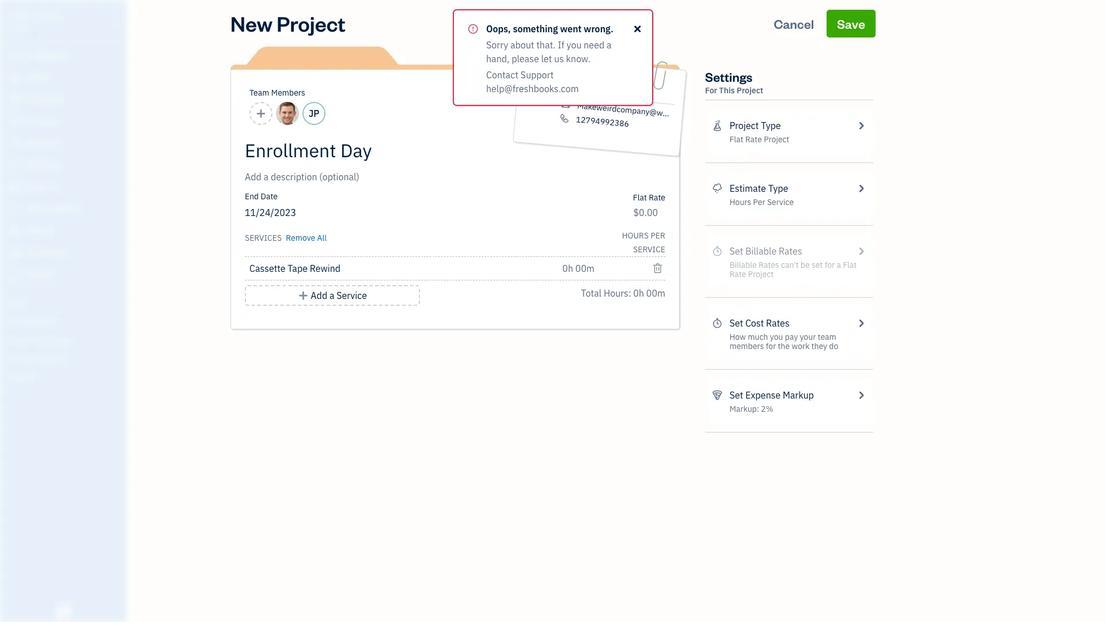 Task type: vqa. For each thing, say whether or not it's contained in the screenshot.
first 0.00
no



Task type: locate. For each thing, give the bounding box(es) containing it.
End date in  format text field
[[245, 207, 455, 218]]

1 vertical spatial hours
[[622, 230, 649, 241]]

service right the add
[[337, 290, 367, 301]]

please
[[512, 53, 539, 65]]

1 horizontal spatial rate
[[745, 134, 762, 145]]

0 vertical spatial type
[[761, 120, 781, 131]]

how
[[730, 332, 746, 342]]

type for estimate type
[[768, 183, 788, 194]]

do
[[829, 341, 839, 351]]

date
[[261, 191, 278, 202]]

1 vertical spatial flat
[[633, 192, 647, 203]]

team
[[250, 88, 269, 98]]

1 horizontal spatial hours
[[730, 197, 751, 207]]

2%
[[761, 404, 774, 414]]

1 set from the top
[[730, 317, 743, 329]]

0 horizontal spatial hours
[[622, 230, 649, 241]]

chevronright image
[[856, 316, 867, 330], [856, 388, 867, 402]]

1 vertical spatial chevronright image
[[856, 182, 867, 195]]

type for project type
[[761, 120, 781, 131]]

a right need
[[607, 39, 612, 51]]

flat for flat rate project
[[730, 134, 744, 145]]

2 set from the top
[[730, 390, 743, 401]]

dashboard image
[[7, 50, 21, 62]]

0 horizontal spatial you
[[567, 39, 582, 51]]

set up how
[[730, 317, 743, 329]]

total hours: 0h 00m
[[581, 288, 666, 299]]

add
[[311, 290, 327, 301]]

chevronright image
[[856, 119, 867, 133], [856, 182, 867, 195]]

1 vertical spatial rate
[[649, 192, 666, 203]]

hours down estimate
[[730, 197, 751, 207]]

something
[[513, 23, 558, 35]]

1 vertical spatial chevronright image
[[856, 388, 867, 402]]

0 vertical spatial you
[[567, 39, 582, 51]]

1 vertical spatial set
[[730, 390, 743, 401]]

type up flat rate project
[[761, 120, 781, 131]]

new
[[230, 10, 273, 37]]

status
[[0, 9, 1106, 106]]

1 vertical spatial service
[[337, 290, 367, 301]]

inc
[[44, 10, 61, 22]]

timer image
[[7, 203, 21, 215]]

0 vertical spatial service
[[767, 197, 794, 207]]

rate
[[745, 134, 762, 145], [649, 192, 666, 203]]

project
[[277, 10, 346, 37], [737, 85, 764, 96], [730, 120, 759, 131], [764, 134, 790, 145]]

they
[[812, 341, 827, 351]]

service inside add a service button
[[337, 290, 367, 301]]

0 horizontal spatial a
[[330, 290, 334, 301]]

rate up amount (usd) text box
[[649, 192, 666, 203]]

main element
[[0, 0, 156, 622]]

0h
[[633, 288, 644, 299]]

per
[[753, 197, 765, 207]]

went
[[560, 23, 582, 35]]

payment image
[[7, 138, 21, 149]]

oops, something went wrong. sorry about that. if you need a hand, please let us know. contact support help@freshbooks.com
[[486, 23, 613, 94]]

help@freshbooks.com link
[[486, 83, 579, 94]]

freshbooks image
[[54, 604, 73, 618]]

know.
[[566, 53, 591, 65]]

add a service button
[[245, 285, 420, 306]]

wrong.
[[584, 23, 613, 35]]

a
[[607, 39, 612, 51], [330, 290, 334, 301]]

flat up amount (usd) text box
[[633, 192, 647, 203]]

0h 00m text field
[[563, 263, 595, 274]]

you
[[567, 39, 582, 51], [770, 332, 783, 342]]

0 vertical spatial a
[[607, 39, 612, 51]]

hand,
[[486, 53, 510, 65]]

set for set cost rates
[[730, 317, 743, 329]]

markup
[[783, 390, 814, 401]]

you right if
[[567, 39, 582, 51]]

a right the add
[[330, 290, 334, 301]]

project inside settings for this project
[[737, 85, 764, 96]]

service right per
[[767, 197, 794, 207]]

flat down project type
[[730, 134, 744, 145]]

money image
[[7, 225, 21, 237]]

bank connections image
[[9, 354, 123, 363]]

work
[[792, 341, 810, 351]]

1 chevronright image from the top
[[856, 119, 867, 133]]

settings for this project
[[705, 69, 764, 96]]

hours per service
[[730, 197, 794, 207]]

add team member image
[[256, 107, 266, 120]]

set up markup:
[[730, 390, 743, 401]]

end
[[245, 191, 259, 202]]

type up hours per service
[[768, 183, 788, 194]]

new project
[[230, 10, 346, 37]]

0 horizontal spatial rate
[[649, 192, 666, 203]]

this
[[719, 85, 735, 96]]

0 vertical spatial flat
[[730, 134, 744, 145]]

1 horizontal spatial service
[[767, 197, 794, 207]]

1 horizontal spatial you
[[770, 332, 783, 342]]

0 vertical spatial chevronright image
[[856, 316, 867, 330]]

oops,
[[486, 23, 511, 35]]

1 vertical spatial type
[[768, 183, 788, 194]]

hours
[[730, 197, 751, 207], [622, 230, 649, 241]]

remove
[[286, 233, 315, 243]]

markup:
[[730, 404, 759, 414]]

flat
[[730, 134, 744, 145], [633, 192, 647, 203]]

tape
[[288, 263, 308, 274]]

expense
[[746, 390, 781, 401]]

team
[[818, 332, 837, 342]]

expenses image
[[712, 388, 723, 402]]

settings
[[705, 69, 753, 85]]

Project Name text field
[[245, 139, 562, 162]]

service
[[767, 197, 794, 207], [337, 290, 367, 301]]

the
[[778, 341, 790, 351]]

add a service
[[311, 290, 367, 301]]

flat rate project
[[730, 134, 790, 145]]

sorry
[[486, 39, 508, 51]]

turtle inc owner
[[9, 10, 61, 32]]

set expense markup
[[730, 390, 814, 401]]

0 horizontal spatial flat
[[633, 192, 647, 203]]

timetracking image
[[712, 316, 723, 330]]

1 vertical spatial you
[[770, 332, 783, 342]]

project type
[[730, 120, 781, 131]]

0 horizontal spatial service
[[337, 290, 367, 301]]

help@freshbooks.com
[[486, 83, 579, 94]]

a inside button
[[330, 290, 334, 301]]

rate down project type
[[745, 134, 762, 145]]

you down rates
[[770, 332, 783, 342]]

cost
[[746, 317, 764, 329]]

set
[[730, 317, 743, 329], [730, 390, 743, 401]]

0 vertical spatial rate
[[745, 134, 762, 145]]

0 vertical spatial hours
[[730, 197, 751, 207]]

type
[[761, 120, 781, 131], [768, 183, 788, 194]]

1 horizontal spatial a
[[607, 39, 612, 51]]

0 vertical spatial chevronright image
[[856, 119, 867, 133]]

1 chevronright image from the top
[[856, 316, 867, 330]]

expense image
[[7, 160, 21, 171]]

hours up the service
[[622, 230, 649, 241]]

hours inside hours per service
[[622, 230, 649, 241]]

pay
[[785, 332, 798, 342]]

us
[[554, 53, 564, 65]]

phone image
[[559, 113, 571, 123]]

1 vertical spatial a
[[330, 290, 334, 301]]

1 horizontal spatial flat
[[730, 134, 744, 145]]

0 vertical spatial set
[[730, 317, 743, 329]]

2 chevronright image from the top
[[856, 388, 867, 402]]

2 chevronright image from the top
[[856, 182, 867, 195]]



Task type: describe. For each thing, give the bounding box(es) containing it.
hours for estimate type
[[730, 197, 751, 207]]

save button
[[827, 10, 876, 37]]

cassette
[[250, 263, 286, 274]]

jp
[[309, 108, 319, 119]]

Amount (USD) text field
[[633, 207, 659, 218]]

you inside oops, something went wrong. sorry about that. if you need a hand, please let us know. contact support help@freshbooks.com
[[567, 39, 582, 51]]

apps image
[[9, 298, 123, 308]]

service
[[633, 244, 666, 255]]

for
[[766, 341, 776, 351]]

chevronright image for project type
[[856, 119, 867, 133]]

plus image
[[298, 289, 309, 303]]

projects image
[[712, 119, 723, 133]]

need
[[584, 39, 605, 51]]

you inside "how much you pay your team members for the work they do"
[[770, 332, 783, 342]]

how much you pay your team members for the work they do
[[730, 332, 839, 351]]

support
[[521, 69, 554, 81]]

save
[[837, 16, 865, 32]]

members
[[271, 88, 305, 98]]

hours:
[[604, 288, 631, 299]]

rate for flat rate project
[[745, 134, 762, 145]]

status containing oops, something went wrong.
[[0, 9, 1106, 106]]

estimate type
[[730, 183, 788, 194]]

set for set expense markup
[[730, 390, 743, 401]]

contact
[[486, 69, 518, 81]]

services remove all
[[245, 233, 327, 243]]

remove all button
[[284, 229, 327, 245]]

cancel
[[774, 16, 814, 32]]

much
[[748, 332, 768, 342]]

client image
[[7, 72, 21, 84]]

if
[[558, 39, 565, 51]]

cancel button
[[764, 10, 825, 37]]

rewind
[[310, 263, 341, 274]]

cassette tape rewind
[[250, 263, 341, 274]]

end date
[[245, 191, 278, 202]]

hours for services
[[622, 230, 649, 241]]

estimate image
[[7, 94, 21, 105]]

rate for flat rate
[[649, 192, 666, 203]]

turtle
[[9, 10, 42, 22]]

hours per service
[[622, 230, 666, 255]]

flat for flat rate
[[633, 192, 647, 203]]

estimates image
[[712, 182, 723, 195]]

chart image
[[7, 247, 21, 259]]

remove project service image
[[653, 262, 663, 275]]

rates
[[766, 317, 790, 329]]

markup: 2%
[[730, 404, 774, 414]]

let
[[541, 53, 552, 65]]

per
[[651, 230, 666, 241]]

report image
[[7, 269, 21, 281]]

estimate
[[730, 183, 766, 194]]

services
[[245, 233, 282, 243]]

settings image
[[9, 372, 123, 381]]

project image
[[7, 182, 21, 193]]

for
[[705, 85, 717, 96]]

invoice image
[[7, 116, 21, 127]]

total
[[581, 288, 602, 299]]

makeweirdcompany@weird.co
[[577, 100, 688, 120]]

that.
[[537, 39, 556, 51]]

12794992386
[[576, 114, 630, 129]]

items and services image
[[9, 335, 123, 345]]

all
[[317, 233, 327, 243]]

about
[[510, 39, 534, 51]]

team members
[[250, 88, 305, 98]]

errorcircle image
[[468, 22, 478, 36]]

flat rate
[[633, 192, 666, 203]]

members
[[730, 341, 764, 351]]

set cost rates
[[730, 317, 790, 329]]

service for hours per service
[[767, 197, 794, 207]]

00m
[[646, 288, 666, 299]]

service for add a service
[[337, 290, 367, 301]]

chevronright image for estimate type
[[856, 182, 867, 195]]

chevronright image for rates
[[856, 316, 867, 330]]

owner
[[9, 23, 30, 32]]

team members image
[[9, 317, 123, 326]]

your
[[800, 332, 816, 342]]

Project Description text field
[[245, 170, 562, 184]]

chevronright image for markup
[[856, 388, 867, 402]]

a inside oops, something went wrong. sorry about that. if you need a hand, please let us know. contact support help@freshbooks.com
[[607, 39, 612, 51]]

close image
[[632, 22, 643, 36]]



